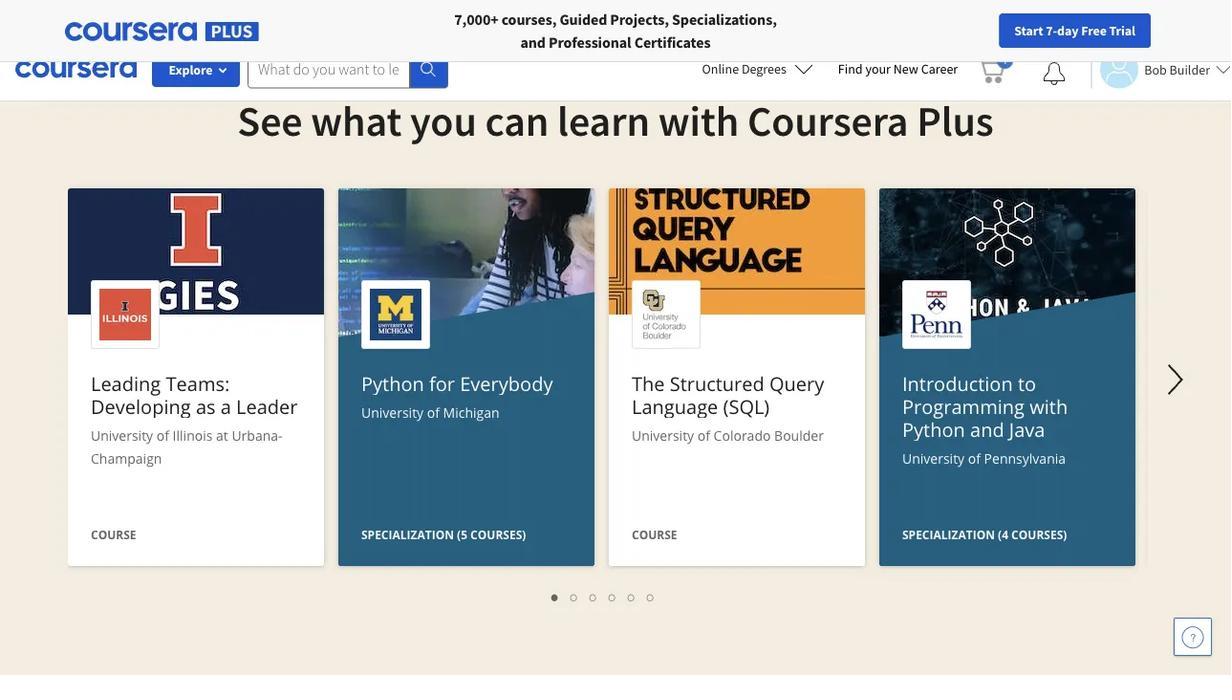 Task type: vqa. For each thing, say whether or not it's contained in the screenshot.
SOLUTIONS
no



Task type: describe. For each thing, give the bounding box(es) containing it.
language
[[632, 393, 719, 419]]

career
[[922, 60, 958, 77]]

university inside the structured query language (sql) university of colorado boulder
[[632, 426, 694, 444]]

What do you want to learn? text field
[[248, 50, 410, 88]]

at
[[216, 426, 228, 444]]

python inside introduction to programming with python and java university of pennsylvania
[[903, 416, 966, 442]]

free
[[1082, 22, 1107, 39]]

day
[[1058, 22, 1079, 39]]

the structured query language (sql) university of colorado boulder
[[632, 370, 825, 444]]

7-
[[1046, 22, 1058, 39]]

boulder
[[775, 426, 824, 444]]

the
[[632, 370, 665, 396]]

university inside introduction to programming with python and java university of pennsylvania
[[903, 449, 965, 467]]

4
[[609, 587, 617, 605]]

python for everybody university of michigan
[[361, 370, 553, 421]]

start 7-day free trial
[[1015, 22, 1136, 39]]

query
[[770, 370, 825, 396]]

your
[[866, 60, 891, 77]]

show notifications image
[[1044, 62, 1067, 85]]

bob builder
[[1145, 61, 1211, 78]]

7,000+ courses, guided projects, specializations, and professional certificates
[[454, 10, 777, 52]]

(5
[[457, 526, 468, 542]]

and for professional
[[521, 33, 546, 52]]

5 button
[[623, 585, 642, 607]]

urbana-
[[232, 426, 283, 444]]

explore
[[169, 61, 213, 78]]

new
[[894, 60, 919, 77]]

structured
[[670, 370, 765, 396]]

as
[[196, 393, 216, 419]]

1
[[552, 587, 559, 605]]

see what you can learn with coursera plus
[[237, 94, 994, 147]]

with inside introduction to programming with python and java university of pennsylvania
[[1030, 393, 1068, 419]]

5
[[628, 587, 636, 605]]

individuals link
[[23, 0, 135, 38]]

find your new career link
[[829, 57, 968, 81]]

coursera
[[748, 94, 909, 147]]

courses) for michigan
[[471, 526, 526, 542]]

specializations,
[[672, 10, 777, 29]]

2
[[571, 587, 579, 605]]

coursera image
[[15, 54, 137, 84]]

coursera plus image
[[65, 22, 259, 41]]

university inside python for everybody university of michigan
[[361, 403, 424, 421]]

governments
[[434, 10, 523, 29]]

guided
[[560, 10, 607, 29]]

leader
[[236, 393, 298, 419]]

leading teams: developing as a leader university of illinois at urbana- champaign
[[91, 370, 298, 467]]

governments link
[[405, 0, 530, 38]]

1 button
[[546, 585, 565, 607]]

leading teams: developing as a leader. university of illinois at urbana-champaign. course element
[[68, 188, 324, 571]]

python for everybody. university of michigan. specialization (5 courses) element
[[339, 188, 595, 675]]

explore button
[[152, 53, 240, 87]]

courses) for and
[[1012, 526, 1068, 542]]

start 7-day free trial button
[[1000, 13, 1151, 48]]

university inside leading teams: developing as a leader university of illinois at urbana- champaign
[[91, 426, 153, 444]]

pennsylvania
[[985, 449, 1066, 467]]

3 button
[[584, 585, 603, 607]]



Task type: locate. For each thing, give the bounding box(es) containing it.
a
[[221, 393, 231, 419]]

michigan
[[443, 403, 500, 421]]

python down introduction
[[903, 416, 966, 442]]

2 courses) from the left
[[1012, 526, 1068, 542]]

0 vertical spatial and
[[521, 33, 546, 52]]

builder
[[1170, 61, 1211, 78]]

7,000+
[[454, 10, 499, 29]]

0 horizontal spatial specialization
[[361, 526, 454, 542]]

(sql)
[[723, 393, 770, 419]]

bob
[[1145, 61, 1167, 78]]

0 horizontal spatial with
[[659, 94, 739, 147]]

programming
[[903, 393, 1025, 419]]

university
[[361, 403, 424, 421], [91, 426, 153, 444], [632, 426, 694, 444], [903, 449, 965, 467]]

java
[[1010, 416, 1046, 442]]

1 horizontal spatial python
[[903, 416, 966, 442]]

0 horizontal spatial and
[[521, 33, 546, 52]]

of
[[427, 403, 440, 421], [157, 426, 169, 444], [698, 426, 711, 444], [969, 449, 981, 467]]

of left colorado
[[698, 426, 711, 444]]

python
[[361, 370, 424, 396], [903, 416, 966, 442]]

specialization (5 courses)
[[361, 526, 526, 542]]

projects,
[[610, 10, 669, 29]]

certificates
[[635, 33, 711, 52]]

with
[[659, 94, 739, 147], [1030, 393, 1068, 419]]

and
[[521, 33, 546, 52], [971, 416, 1005, 442]]

next slide image
[[1153, 357, 1199, 403]]

course down champaign
[[91, 526, 136, 542]]

specialization
[[361, 526, 454, 542], [903, 526, 996, 542]]

online degrees
[[702, 60, 787, 77]]

1 horizontal spatial courses)
[[1012, 526, 1068, 542]]

degrees
[[742, 60, 787, 77]]

list
[[77, 585, 1129, 607]]

course for leading teams: developing as a leader
[[91, 526, 136, 542]]

individuals
[[52, 10, 127, 29]]

(4
[[998, 526, 1009, 542]]

0 horizontal spatial python
[[361, 370, 424, 396]]

courses,
[[502, 10, 557, 29]]

everybody
[[460, 370, 553, 396]]

of left illinois
[[157, 426, 169, 444]]

1 course from the left
[[91, 526, 136, 542]]

python left the for
[[361, 370, 424, 396]]

2 button
[[565, 585, 584, 607]]

of left pennsylvania
[[969, 449, 981, 467]]

of inside python for everybody university of michigan
[[427, 403, 440, 421]]

with up pennsylvania
[[1030, 393, 1068, 419]]

6
[[647, 587, 655, 605]]

4 button
[[603, 585, 623, 607]]

of down the for
[[427, 403, 440, 421]]

and inside introduction to programming with python and java university of pennsylvania
[[971, 416, 1005, 442]]

courses) right (4
[[1012, 526, 1068, 542]]

for
[[429, 370, 455, 396]]

businesses
[[182, 10, 252, 29]]

course inside "element"
[[632, 526, 678, 542]]

learn
[[558, 94, 650, 147]]

specialization left (5
[[361, 526, 454, 542]]

specialization left (4
[[903, 526, 996, 542]]

teams:
[[166, 370, 230, 396]]

course
[[91, 526, 136, 542], [632, 526, 678, 542]]

0 vertical spatial with
[[659, 94, 739, 147]]

introduction
[[903, 370, 1013, 396]]

1 horizontal spatial specialization
[[903, 526, 996, 542]]

help center image
[[1182, 625, 1205, 648]]

list containing 1
[[77, 585, 1129, 607]]

and down courses,
[[521, 33, 546, 52]]

python inside python for everybody university of michigan
[[361, 370, 424, 396]]

introduction to programming with python and java university of pennsylvania
[[903, 370, 1068, 467]]

university up champaign
[[91, 426, 153, 444]]

online degrees button
[[687, 48, 829, 90]]

developing
[[91, 393, 191, 419]]

plus
[[917, 94, 994, 147]]

1 horizontal spatial with
[[1030, 393, 1068, 419]]

can
[[485, 94, 549, 147]]

bob builder button
[[1091, 50, 1232, 88]]

find your new career
[[839, 60, 958, 77]]

leading
[[91, 370, 161, 396]]

trial
[[1110, 22, 1136, 39]]

1 horizontal spatial and
[[971, 416, 1005, 442]]

start
[[1015, 22, 1044, 39]]

0 vertical spatial python
[[361, 370, 424, 396]]

professional
[[549, 33, 632, 52]]

with down 'online'
[[659, 94, 739, 147]]

banner navigation
[[15, 0, 538, 38]]

see
[[237, 94, 303, 147]]

specialization for python
[[903, 526, 996, 542]]

and left java
[[971, 416, 1005, 442]]

find
[[839, 60, 863, 77]]

course for the structured query language (sql)
[[632, 526, 678, 542]]

you
[[410, 94, 477, 147]]

the structured query language (sql). university of colorado boulder. course element
[[609, 188, 865, 571]]

champaign
[[91, 449, 162, 467]]

1 vertical spatial and
[[971, 416, 1005, 442]]

online
[[702, 60, 739, 77]]

what
[[311, 94, 402, 147]]

1 horizontal spatial course
[[632, 526, 678, 542]]

university down language on the bottom right
[[632, 426, 694, 444]]

3
[[590, 587, 598, 605]]

1 specialization from the left
[[361, 526, 454, 542]]

None search field
[[248, 50, 449, 88]]

course up '6'
[[632, 526, 678, 542]]

1 vertical spatial with
[[1030, 393, 1068, 419]]

university down programming
[[903, 449, 965, 467]]

illinois
[[173, 426, 213, 444]]

courses) right (5
[[471, 526, 526, 542]]

0 horizontal spatial course
[[91, 526, 136, 542]]

1 vertical spatial python
[[903, 416, 966, 442]]

of inside introduction to programming with python and java university of pennsylvania
[[969, 449, 981, 467]]

to
[[1018, 370, 1037, 396]]

6 button
[[642, 585, 661, 607]]

for
[[158, 10, 179, 29]]

university left michigan
[[361, 403, 424, 421]]

introduction to programming with python and java. university of pennsylvania. specialization (4 courses) element
[[880, 188, 1136, 675]]

and for java
[[971, 416, 1005, 442]]

for businesses
[[158, 10, 252, 29]]

colorado
[[714, 426, 771, 444]]

2 course from the left
[[632, 526, 678, 542]]

of inside leading teams: developing as a leader university of illinois at urbana- champaign
[[157, 426, 169, 444]]

of inside the structured query language (sql) university of colorado boulder
[[698, 426, 711, 444]]

shopping cart: 1 item image
[[978, 53, 1014, 83]]

2 specialization from the left
[[903, 526, 996, 542]]

1 courses) from the left
[[471, 526, 526, 542]]

and inside 7,000+ courses, guided projects, specializations, and professional certificates
[[521, 33, 546, 52]]

0 horizontal spatial courses)
[[471, 526, 526, 542]]

specialization for of
[[361, 526, 454, 542]]

courses)
[[471, 526, 526, 542], [1012, 526, 1068, 542]]

specialization (4 courses)
[[903, 526, 1068, 542]]



